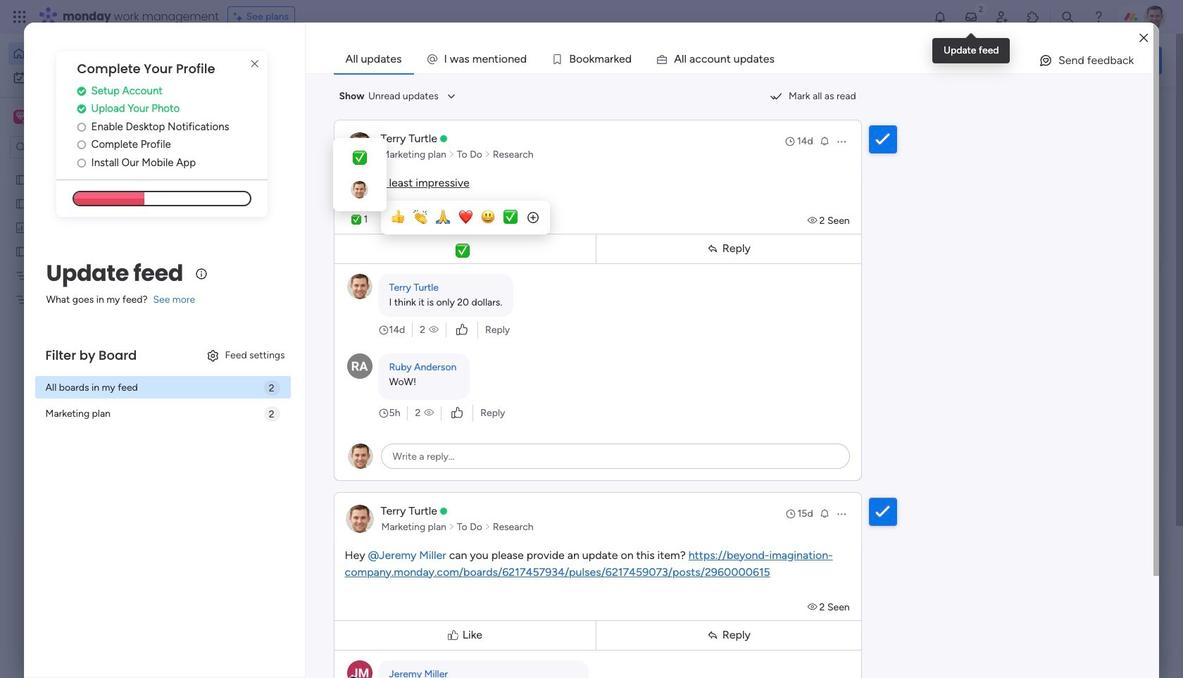 Task type: describe. For each thing, give the bounding box(es) containing it.
2 public board image from the top
[[15, 244, 28, 258]]

give feedback image
[[1039, 54, 1053, 68]]

0 vertical spatial public board image
[[15, 173, 28, 186]]

1 vertical spatial v2 seen image
[[424, 406, 434, 420]]

2 vertical spatial v2 seen image
[[807, 601, 819, 613]]

v2 seen image
[[429, 323, 439, 337]]

2 element
[[360, 530, 376, 547]]

getting started element
[[951, 513, 1162, 570]]

1 circle o image from the top
[[77, 122, 86, 132]]

dapulse x slim image
[[246, 56, 263, 73]]

1 slider arrow image from the top
[[449, 148, 455, 162]]

slider arrow image for first slider arrow image from the bottom
[[484, 520, 491, 534]]

v2 user feedback image
[[962, 52, 973, 68]]

2 slider arrow image from the top
[[449, 520, 455, 534]]

options image
[[836, 136, 847, 147]]

quick search results list box
[[218, 132, 917, 491]]

help center element
[[951, 581, 1162, 637]]

help image
[[1091, 10, 1106, 24]]

1 vertical spatial option
[[8, 66, 171, 89]]

workspace selection element
[[13, 108, 118, 127]]

invite members image
[[995, 10, 1009, 24]]

2 vertical spatial option
[[0, 167, 180, 169]]

dapulse x slim image
[[1141, 102, 1158, 119]]

close recently visited image
[[218, 115, 234, 132]]

see plans image
[[234, 9, 246, 25]]

v2 like image
[[452, 405, 463, 421]]

Search in workspace field
[[30, 139, 118, 155]]



Task type: vqa. For each thing, say whether or not it's contained in the screenshot.
1st heading from the bottom
no



Task type: locate. For each thing, give the bounding box(es) containing it.
contact sales element
[[951, 648, 1162, 678]]

0 vertical spatial v2 seen image
[[807, 214, 819, 226]]

tab list
[[333, 45, 1154, 73]]

public board image up public dashboard icon
[[15, 196, 28, 210]]

1 public board image from the top
[[15, 196, 28, 210]]

slider arrow image
[[484, 148, 491, 162], [484, 520, 491, 534]]

public board image down public dashboard icon
[[15, 244, 28, 258]]

check circle image
[[77, 104, 86, 114]]

option down circle o icon
[[0, 167, 180, 169]]

select product image
[[13, 10, 27, 24]]

option
[[8, 42, 171, 65], [8, 66, 171, 89], [0, 167, 180, 169]]

list box
[[0, 164, 180, 501]]

1 vertical spatial add to favorites image
[[418, 430, 432, 444]]

close image
[[1140, 33, 1148, 43]]

remove from favorites image
[[418, 257, 432, 271]]

tab
[[333, 45, 414, 73]]

0 vertical spatial circle o image
[[77, 122, 86, 132]]

0 vertical spatial slider arrow image
[[449, 148, 455, 162]]

public board image up public dashboard icon
[[15, 173, 28, 186]]

2 circle o image from the top
[[77, 158, 86, 168]]

2 slider arrow image from the top
[[484, 520, 491, 534]]

1 vertical spatial public board image
[[465, 257, 481, 273]]

circle o image
[[77, 122, 86, 132], [77, 158, 86, 168]]

public dashboard image
[[696, 257, 711, 273]]

search everything image
[[1060, 10, 1075, 24]]

reminder image
[[819, 135, 830, 146]]

slider arrow image
[[449, 148, 455, 162], [449, 520, 455, 534]]

circle o image up circle o icon
[[77, 122, 86, 132]]

1 vertical spatial slider arrow image
[[484, 520, 491, 534]]

0 horizontal spatial add to favorites image
[[418, 430, 432, 444]]

public board image
[[15, 196, 28, 210], [15, 244, 28, 258]]

v2 bolt switch image
[[1072, 52, 1080, 68]]

workspace image
[[16, 109, 25, 125]]

1 vertical spatial slider arrow image
[[449, 520, 455, 534]]

option up check circle icon
[[8, 66, 171, 89]]

terry turtle image
[[1144, 6, 1166, 28]]

v2 like image
[[456, 322, 468, 338]]

0 horizontal spatial public board image
[[15, 173, 28, 186]]

1 vertical spatial circle o image
[[77, 158, 86, 168]]

1 vertical spatial public board image
[[15, 244, 28, 258]]

1 horizontal spatial public board image
[[465, 257, 481, 273]]

update feed image
[[964, 10, 978, 24]]

0 vertical spatial add to favorites image
[[648, 257, 662, 271]]

0 vertical spatial option
[[8, 42, 171, 65]]

component image
[[465, 279, 478, 292]]

circle o image
[[77, 140, 86, 150]]

v2 seen image
[[807, 214, 819, 226], [424, 406, 434, 420], [807, 601, 819, 613]]

add to favorites image
[[648, 257, 662, 271], [418, 430, 432, 444]]

workspace image
[[13, 109, 27, 125]]

notifications image
[[933, 10, 947, 24]]

0 vertical spatial public board image
[[15, 196, 28, 210]]

public dashboard image
[[15, 220, 28, 234]]

option up check circle image
[[8, 42, 171, 65]]

1 slider arrow image from the top
[[484, 148, 491, 162]]

check circle image
[[77, 86, 86, 96]]

monday marketplace image
[[1026, 10, 1040, 24]]

public board image up the component icon at the left top
[[465, 257, 481, 273]]

0 vertical spatial slider arrow image
[[484, 148, 491, 162]]

2 image
[[975, 1, 987, 17]]

public board image
[[15, 173, 28, 186], [465, 257, 481, 273]]

circle o image down "search in workspace" field
[[77, 158, 86, 168]]

1 horizontal spatial add to favorites image
[[648, 257, 662, 271]]

slider arrow image for 1st slider arrow image from the top of the page
[[484, 148, 491, 162]]



